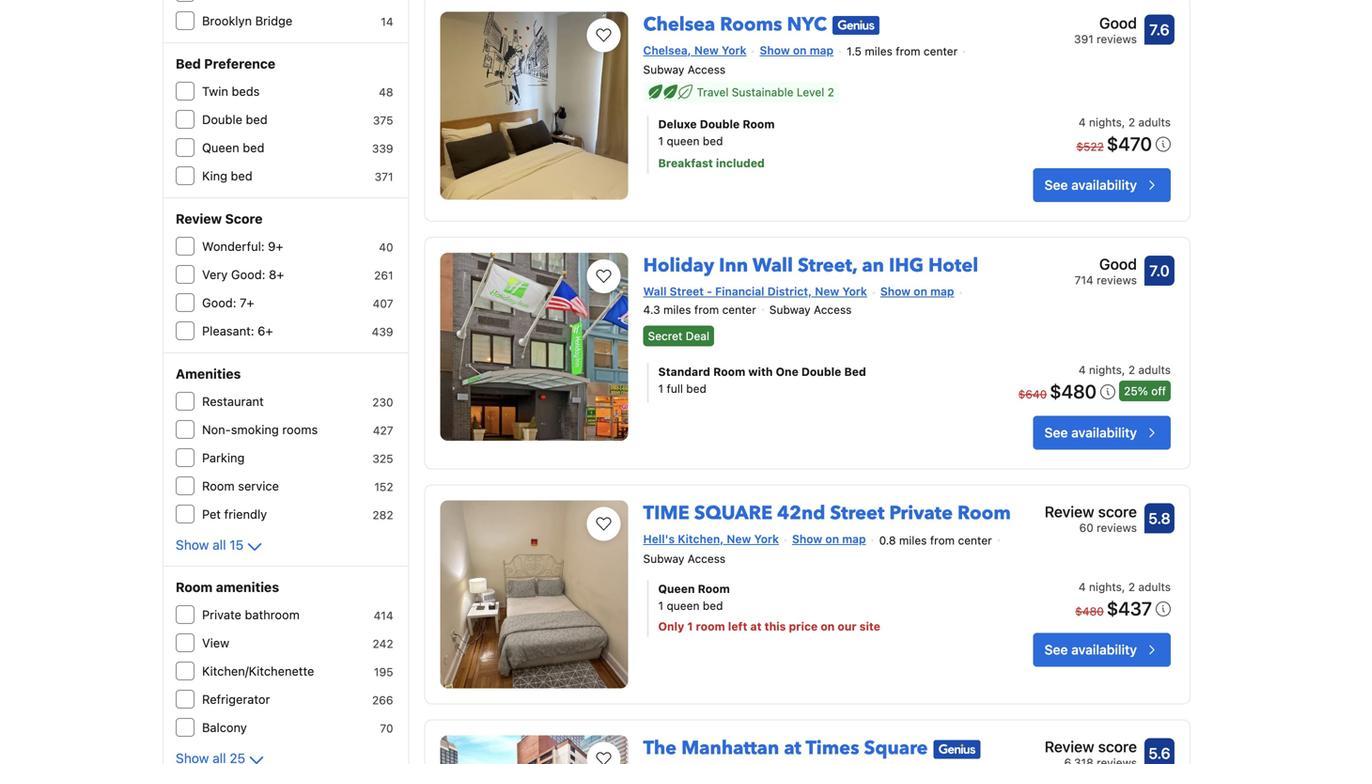 Task type: describe. For each thing, give the bounding box(es) containing it.
show on map for street
[[793, 533, 867, 546]]

holiday inn wall street, an ihg hotel link
[[644, 245, 979, 279]]

4 nights , 2 adults for $480
[[1079, 364, 1172, 377]]

1 inside standard room with one double bed 1 full bed
[[659, 382, 664, 396]]

1 vertical spatial center
[[723, 303, 757, 316]]

see availability for $470
[[1045, 177, 1138, 193]]

25% off
[[1125, 385, 1167, 398]]

0 horizontal spatial bed
[[176, 56, 201, 71]]

1 horizontal spatial new
[[727, 533, 752, 546]]

0 vertical spatial new
[[695, 44, 719, 57]]

street,
[[798, 253, 858, 279]]

beds
[[232, 84, 260, 98]]

show for 391
[[760, 44, 790, 57]]

261
[[374, 269, 394, 282]]

show on map for street,
[[881, 285, 955, 298]]

bridge
[[255, 14, 293, 28]]

414
[[374, 609, 394, 622]]

, for $480
[[1123, 364, 1126, 377]]

2 right "level"
[[828, 86, 835, 99]]

1 vertical spatial good:
[[202, 296, 237, 310]]

brooklyn
[[202, 14, 252, 28]]

included
[[716, 157, 765, 170]]

bed down double bed
[[243, 141, 265, 155]]

at inside queen room 1 queen bed only 1 room left at this price on our site
[[751, 620, 762, 633]]

show all 15
[[176, 537, 244, 553]]

queen for queen bed
[[202, 141, 239, 155]]

adults for $437
[[1139, 581, 1172, 594]]

queen room 1 queen bed only 1 room left at this price on our site
[[659, 582, 881, 633]]

room
[[696, 620, 726, 633]]

152
[[375, 480, 394, 494]]

scored 7.6 element
[[1145, 14, 1175, 45]]

district,
[[768, 285, 812, 298]]

375
[[373, 114, 394, 127]]

bed inside queen room 1 queen bed only 1 room left at this price on our site
[[703, 599, 724, 612]]

with
[[749, 365, 773, 379]]

$480 for 4 nights
[[1076, 605, 1105, 618]]

friendly
[[224, 507, 267, 521]]

good 714 reviews
[[1075, 255, 1138, 287]]

see for $480
[[1045, 425, 1069, 441]]

0 horizontal spatial double
[[202, 112, 243, 126]]

double inside standard room with one double bed 1 full bed
[[802, 365, 842, 379]]

bathroom
[[245, 608, 300, 622]]

room inside the deluxe double room 1 queen bed breakfast included
[[743, 118, 775, 131]]

from for $437
[[931, 534, 955, 547]]

room inside queen room 1 queen bed only 1 room left at this price on our site
[[698, 582, 730, 596]]

1 vertical spatial miles
[[664, 303, 692, 316]]

see for $437
[[1045, 642, 1069, 658]]

14
[[381, 15, 394, 28]]

see availability for $437
[[1045, 642, 1138, 658]]

king
[[202, 169, 228, 183]]

review score element for the manhattan at times square
[[1045, 736, 1138, 759]]

secret deal
[[648, 330, 710, 343]]

scored 5.8 element
[[1145, 504, 1175, 534]]

time square 42nd street private room image
[[441, 501, 629, 689]]

chelsea rooms nyc
[[644, 12, 827, 37]]

price
[[789, 620, 818, 633]]

inn
[[719, 253, 749, 279]]

level
[[797, 86, 825, 99]]

score
[[225, 211, 263, 227]]

review score
[[176, 211, 263, 227]]

reviews for 7.6
[[1097, 32, 1138, 45]]

review for review score 60 reviews
[[1045, 503, 1095, 521]]

review score
[[1045, 738, 1138, 756]]

map for private
[[843, 533, 867, 546]]

kitchen/kitchenette
[[202, 664, 314, 678]]

7.6
[[1150, 21, 1170, 38]]

good element for 7.6
[[1075, 12, 1138, 34]]

kitchen,
[[678, 533, 724, 546]]

center for $437
[[959, 534, 993, 547]]

sustainable
[[732, 86, 794, 99]]

queen inside the deluxe double room 1 queen bed breakfast included
[[667, 135, 700, 148]]

access for $470
[[688, 63, 726, 76]]

pet friendly
[[202, 507, 267, 521]]

1 vertical spatial access
[[814, 303, 852, 316]]

60
[[1080, 522, 1094, 535]]

twin
[[202, 84, 228, 98]]

1 vertical spatial wall
[[644, 285, 667, 298]]

4 for $437
[[1079, 581, 1087, 594]]

amenities
[[176, 366, 241, 382]]

show for score
[[793, 533, 823, 546]]

standard
[[659, 365, 711, 379]]

standard room with one double bed 1 full bed
[[659, 365, 867, 396]]

score for review score 60 reviews
[[1099, 503, 1138, 521]]

holiday
[[644, 253, 715, 279]]

subway for $437
[[644, 552, 685, 565]]

hell's kitchen, new york
[[644, 533, 779, 546]]

1.5
[[847, 45, 862, 58]]

2 for $470
[[1129, 116, 1136, 129]]

deluxe
[[659, 118, 697, 131]]

availability for $470
[[1072, 177, 1138, 193]]

2 for $480
[[1129, 364, 1136, 377]]

15
[[230, 537, 244, 553]]

1 horizontal spatial at
[[784, 736, 802, 762]]

standard room with one double bed link
[[659, 364, 977, 381]]

$470
[[1108, 133, 1153, 155]]

map for an
[[931, 285, 955, 298]]

left
[[728, 620, 748, 633]]

70
[[380, 722, 394, 735]]

center for $470
[[924, 45, 958, 58]]

deal
[[686, 330, 710, 343]]

0 vertical spatial good:
[[231, 268, 266, 282]]

0 horizontal spatial private
[[202, 608, 242, 622]]

review score element for time square 42nd street private room
[[1045, 501, 1138, 523]]

0.8 miles from center subway access
[[644, 534, 993, 565]]

0 horizontal spatial from
[[695, 303, 719, 316]]

4.3 miles from center
[[644, 303, 757, 316]]

4 for $470
[[1079, 116, 1087, 129]]

ihg
[[889, 253, 924, 279]]

holiday inn wall street, an ihg hotel
[[644, 253, 979, 279]]

chelsea
[[644, 12, 716, 37]]

see availability link for $437
[[1034, 633, 1172, 667]]

rooms
[[720, 12, 783, 37]]

see availability for $480
[[1045, 425, 1138, 441]]

room service
[[202, 479, 279, 493]]

714
[[1075, 274, 1094, 287]]

0 horizontal spatial street
[[670, 285, 704, 298]]

reviews for 7.0
[[1097, 274, 1138, 287]]

the manhattan at times square link
[[644, 728, 929, 762]]

deluxe double room 1 queen bed breakfast included
[[659, 118, 775, 170]]

wonderful:
[[202, 239, 265, 253]]

4 nights , 2 adults for $437
[[1079, 581, 1172, 594]]

miles for $470
[[865, 45, 893, 58]]

$640
[[1019, 388, 1048, 401]]

non-smoking rooms
[[202, 423, 318, 437]]

private inside "link"
[[890, 501, 953, 527]]

subway for $470
[[644, 63, 685, 76]]

one
[[776, 365, 799, 379]]

access for $437
[[688, 552, 726, 565]]

40
[[379, 241, 394, 254]]

2 vertical spatial york
[[755, 533, 779, 546]]

good for 7.6
[[1100, 14, 1138, 32]]

refrigerator
[[202, 693, 270, 707]]

nights for $480
[[1090, 364, 1123, 377]]

subway access
[[770, 303, 852, 316]]

queen inside queen room 1 queen bed only 1 room left at this price on our site
[[667, 599, 700, 612]]

42nd
[[778, 501, 826, 527]]

adults for $480
[[1139, 364, 1172, 377]]

48
[[379, 86, 394, 99]]



Task type: locate. For each thing, give the bounding box(es) containing it.
review inside review score 60 reviews
[[1045, 503, 1095, 521]]

from inside 1.5 miles from center subway access
[[896, 45, 921, 58]]

access inside 0.8 miles from center subway access
[[688, 552, 726, 565]]

score left scored 5.6 element
[[1099, 738, 1138, 756]]

see for $470
[[1045, 177, 1069, 193]]

1 horizontal spatial wall
[[753, 253, 794, 279]]

access down street,
[[814, 303, 852, 316]]

3 adults from the top
[[1139, 581, 1172, 594]]

1 up "only"
[[659, 599, 664, 612]]

2 vertical spatial see
[[1045, 642, 1069, 658]]

2 vertical spatial adults
[[1139, 581, 1172, 594]]

bed
[[176, 56, 201, 71], [845, 365, 867, 379]]

deluxe double room link
[[659, 116, 977, 133]]

0 vertical spatial see availability
[[1045, 177, 1138, 193]]

good: left "7+"
[[202, 296, 237, 310]]

review left scored 5.6 element
[[1045, 738, 1095, 756]]

double right one
[[802, 365, 842, 379]]

miles inside 0.8 miles from center subway access
[[900, 534, 928, 547]]

street up 4.3 miles from center
[[670, 285, 704, 298]]

york
[[722, 44, 747, 57], [843, 285, 868, 298], [755, 533, 779, 546]]

2 vertical spatial reviews
[[1097, 522, 1138, 535]]

1 inside the deluxe double room 1 queen bed breakfast included
[[659, 135, 664, 148]]

nights up $437
[[1090, 581, 1123, 594]]

an
[[863, 253, 885, 279]]

good
[[1100, 14, 1138, 32], [1100, 255, 1138, 273]]

4 nights , 2 adults for $470
[[1079, 116, 1172, 129]]

genius discounts available at this property. image
[[833, 16, 880, 35], [833, 16, 880, 35], [934, 740, 981, 759], [934, 740, 981, 759]]

miles right 1.5
[[865, 45, 893, 58]]

1 vertical spatial adults
[[1139, 364, 1172, 377]]

nights for $470
[[1090, 116, 1123, 129]]

0 vertical spatial miles
[[865, 45, 893, 58]]

3 nights from the top
[[1090, 581, 1123, 594]]

see availability link down $437
[[1034, 633, 1172, 667]]

adults up $437
[[1139, 581, 1172, 594]]

review up 60 at bottom right
[[1045, 503, 1095, 521]]

review score element left scored 5.6 element
[[1045, 736, 1138, 759]]

room inside standard room with one double bed 1 full bed
[[714, 365, 746, 379]]

2 availability from the top
[[1072, 425, 1138, 441]]

2 vertical spatial 4
[[1079, 581, 1087, 594]]

king bed
[[202, 169, 253, 183]]

subway down hell's on the left of page
[[644, 552, 685, 565]]

rooms
[[282, 423, 318, 437]]

see availability down 25%
[[1045, 425, 1138, 441]]

1 vertical spatial see
[[1045, 425, 1069, 441]]

1 good element from the top
[[1075, 12, 1138, 34]]

, up $470
[[1123, 116, 1126, 129]]

scored 7.0 element
[[1145, 256, 1175, 286]]

show on map
[[760, 44, 834, 57], [881, 285, 955, 298], [793, 533, 867, 546]]

private
[[890, 501, 953, 527], [202, 608, 242, 622]]

0 vertical spatial map
[[810, 44, 834, 57]]

new down chelsea
[[695, 44, 719, 57]]

off
[[1152, 385, 1167, 398]]

service
[[238, 479, 279, 493]]

0 horizontal spatial wall
[[644, 285, 667, 298]]

1 vertical spatial reviews
[[1097, 274, 1138, 287]]

times
[[806, 736, 860, 762]]

1 vertical spatial street
[[831, 501, 885, 527]]

4 nights , 2 adults up $470
[[1079, 116, 1172, 129]]

reviews right 391
[[1097, 32, 1138, 45]]

restaurant
[[202, 394, 264, 409]]

good left 7.6
[[1100, 14, 1138, 32]]

0 vertical spatial center
[[924, 45, 958, 58]]

1 left the full on the bottom of page
[[659, 382, 664, 396]]

4 down the 714
[[1079, 364, 1087, 377]]

0 vertical spatial show on map
[[760, 44, 834, 57]]

on down ihg
[[914, 285, 928, 298]]

brooklyn bridge
[[202, 14, 293, 28]]

smoking
[[231, 423, 279, 437]]

2 vertical spatial nights
[[1090, 581, 1123, 594]]

2 up $437
[[1129, 581, 1136, 594]]

subway inside 1.5 miles from center subway access
[[644, 63, 685, 76]]

score left scored 5.8 'element'
[[1099, 503, 1138, 521]]

at right left at the right of the page
[[751, 620, 762, 633]]

good element for 7.0
[[1075, 253, 1138, 276]]

york down "an"
[[843, 285, 868, 298]]

financial
[[716, 285, 765, 298]]

new down square
[[727, 533, 752, 546]]

1 vertical spatial queen
[[667, 599, 700, 612]]

2 up 25%
[[1129, 364, 1136, 377]]

show down rooms
[[760, 44, 790, 57]]

non-
[[202, 423, 231, 437]]

from for $470
[[896, 45, 921, 58]]

private bathroom
[[202, 608, 300, 622]]

1 horizontal spatial queen
[[659, 582, 695, 596]]

subway inside 0.8 miles from center subway access
[[644, 552, 685, 565]]

double down travel
[[700, 118, 740, 131]]

breakfast
[[659, 157, 714, 170]]

good element
[[1075, 12, 1138, 34], [1075, 253, 1138, 276]]

very
[[202, 268, 228, 282]]

reviews right 60 at bottom right
[[1097, 522, 1138, 535]]

2 4 nights , 2 adults from the top
[[1079, 364, 1172, 377]]

2 adults from the top
[[1139, 364, 1172, 377]]

york down square
[[755, 533, 779, 546]]

2 vertical spatial access
[[688, 552, 726, 565]]

good left scored 7.0 element
[[1100, 255, 1138, 273]]

time
[[644, 501, 690, 527]]

2 vertical spatial center
[[959, 534, 993, 547]]

review score element left scored 5.8 'element'
[[1045, 501, 1138, 523]]

on left our
[[821, 620, 835, 633]]

review for review score
[[176, 211, 222, 227]]

on down nyc at the top of the page
[[793, 44, 807, 57]]

preference
[[204, 56, 276, 71]]

subway down "district,"
[[770, 303, 811, 316]]

bed right the king at the top left
[[231, 169, 253, 183]]

2 score from the top
[[1099, 738, 1138, 756]]

show down 42nd
[[793, 533, 823, 546]]

new
[[695, 44, 719, 57], [815, 285, 840, 298], [727, 533, 752, 546]]

adults for $470
[[1139, 116, 1172, 129]]

travel
[[697, 86, 729, 99]]

wall up "district,"
[[753, 253, 794, 279]]

queen inside queen room 1 queen bed only 1 room left at this price on our site
[[659, 582, 695, 596]]

see availability link for $470
[[1034, 168, 1172, 202]]

1 good from the top
[[1100, 14, 1138, 32]]

2 vertical spatial see availability
[[1045, 642, 1138, 658]]

show inside show all 15 dropdown button
[[176, 537, 209, 553]]

bed inside standard room with one double bed 1 full bed
[[845, 365, 867, 379]]

miles inside 1.5 miles from center subway access
[[865, 45, 893, 58]]

0 horizontal spatial map
[[810, 44, 834, 57]]

0 vertical spatial york
[[722, 44, 747, 57]]

1 vertical spatial score
[[1099, 738, 1138, 756]]

score inside review score 60 reviews
[[1099, 503, 1138, 521]]

2 nights from the top
[[1090, 364, 1123, 377]]

queen bed
[[202, 141, 265, 155]]

on for score
[[826, 533, 840, 546]]

show on map down 'time square 42nd street private room'
[[793, 533, 867, 546]]

all
[[213, 537, 226, 553]]

time square 42nd street private room link
[[644, 493, 1012, 527]]

1 vertical spatial private
[[202, 608, 242, 622]]

nights up '$522'
[[1090, 116, 1123, 129]]

1 vertical spatial 4
[[1079, 364, 1087, 377]]

access down hell's kitchen, new york
[[688, 552, 726, 565]]

5.8
[[1149, 510, 1171, 528]]

$480 left $437
[[1076, 605, 1105, 618]]

1.5 miles from center subway access
[[644, 45, 958, 76]]

hell's
[[644, 533, 675, 546]]

availability for $480
[[1072, 425, 1138, 441]]

see availability link
[[1034, 168, 1172, 202], [1034, 416, 1172, 450], [1034, 633, 1172, 667]]

show for 714
[[881, 285, 911, 298]]

bed inside standard room with one double bed 1 full bed
[[687, 382, 707, 396]]

from inside 0.8 miles from center subway access
[[931, 534, 955, 547]]

queen for queen room 1 queen bed only 1 room left at this price on our site
[[659, 582, 695, 596]]

0 vertical spatial $480
[[1051, 381, 1097, 403]]

1 vertical spatial at
[[784, 736, 802, 762]]

1 horizontal spatial miles
[[865, 45, 893, 58]]

queen
[[202, 141, 239, 155], [659, 582, 695, 596]]

1 vertical spatial queen
[[659, 582, 695, 596]]

2 see availability from the top
[[1045, 425, 1138, 441]]

chelsea, new york
[[644, 44, 747, 57]]

2 , from the top
[[1123, 364, 1126, 377]]

0 vertical spatial queen
[[667, 135, 700, 148]]

1 4 from the top
[[1079, 116, 1087, 129]]

2 vertical spatial miles
[[900, 534, 928, 547]]

1 nights from the top
[[1090, 116, 1123, 129]]

1 vertical spatial see availability
[[1045, 425, 1138, 441]]

0 horizontal spatial miles
[[664, 303, 692, 316]]

queen up the king at the top left
[[202, 141, 239, 155]]

wall up 4.3
[[644, 285, 667, 298]]

0 vertical spatial see availability link
[[1034, 168, 1172, 202]]

miles right 0.8
[[900, 534, 928, 547]]

see availability link down 25%
[[1034, 416, 1172, 450]]

$522
[[1077, 140, 1105, 153]]

1 availability from the top
[[1072, 177, 1138, 193]]

1 vertical spatial bed
[[845, 365, 867, 379]]

center right 1.5
[[924, 45, 958, 58]]

0 horizontal spatial york
[[722, 44, 747, 57]]

map left 0.8
[[843, 533, 867, 546]]

2 horizontal spatial from
[[931, 534, 955, 547]]

private down room amenities
[[202, 608, 242, 622]]

7+
[[240, 296, 254, 310]]

5.6
[[1149, 745, 1171, 763]]

chelsea rooms nyc link
[[644, 4, 827, 37]]

1 vertical spatial good element
[[1075, 253, 1138, 276]]

1 horizontal spatial private
[[890, 501, 953, 527]]

1 vertical spatial 4 nights , 2 adults
[[1079, 364, 1172, 377]]

reviews right the 714
[[1097, 274, 1138, 287]]

1 see availability from the top
[[1045, 177, 1138, 193]]

review score 60 reviews
[[1045, 503, 1138, 535]]

show on map down nyc at the top of the page
[[760, 44, 834, 57]]

4 nights , 2 adults
[[1079, 116, 1172, 129], [1079, 364, 1172, 377], [1079, 581, 1172, 594]]

2 up $470
[[1129, 116, 1136, 129]]

adults
[[1139, 116, 1172, 129], [1139, 364, 1172, 377], [1139, 581, 1172, 594]]

2 reviews from the top
[[1097, 274, 1138, 287]]

square
[[695, 501, 773, 527]]

2 vertical spatial ,
[[1123, 581, 1126, 594]]

view
[[202, 636, 230, 650]]

0 vertical spatial review
[[176, 211, 222, 227]]

bed down standard
[[687, 382, 707, 396]]

0 vertical spatial adults
[[1139, 116, 1172, 129]]

1 4 nights , 2 adults from the top
[[1079, 116, 1172, 129]]

adults up off
[[1139, 364, 1172, 377]]

adults up $470
[[1139, 116, 1172, 129]]

1 horizontal spatial street
[[831, 501, 885, 527]]

4 nights , 2 adults up 25%
[[1079, 364, 1172, 377]]

1 review score element from the top
[[1045, 501, 1138, 523]]

0 vertical spatial score
[[1099, 503, 1138, 521]]

from right 1.5
[[896, 45, 921, 58]]

on inside queen room 1 queen bed only 1 room left at this price on our site
[[821, 620, 835, 633]]

2 horizontal spatial double
[[802, 365, 842, 379]]

4.3
[[644, 303, 661, 316]]

1 vertical spatial $480
[[1076, 605, 1105, 618]]

secret
[[648, 330, 683, 343]]

0 vertical spatial good
[[1100, 14, 1138, 32]]

3 see availability from the top
[[1045, 642, 1138, 658]]

good for 7.0
[[1100, 255, 1138, 273]]

2 vertical spatial subway
[[644, 552, 685, 565]]

1 vertical spatial new
[[815, 285, 840, 298]]

nights down the 714
[[1090, 364, 1123, 377]]

0 vertical spatial access
[[688, 63, 726, 76]]

our
[[838, 620, 857, 633]]

, for $470
[[1123, 116, 1126, 129]]

the
[[644, 736, 677, 762]]

1 horizontal spatial double
[[700, 118, 740, 131]]

double inside the deluxe double room 1 queen bed breakfast included
[[700, 118, 740, 131]]

$480 for $640
[[1051, 381, 1097, 403]]

4 nights , 2 adults up $437
[[1079, 581, 1172, 594]]

wall inside 'link'
[[753, 253, 794, 279]]

0 vertical spatial street
[[670, 285, 704, 298]]

from right 0.8
[[931, 534, 955, 547]]

bed inside the deluxe double room 1 queen bed breakfast included
[[703, 135, 724, 148]]

1 reviews from the top
[[1097, 32, 1138, 45]]

0 vertical spatial ,
[[1123, 116, 1126, 129]]

show all 15 button
[[176, 536, 266, 559]]

2 for $437
[[1129, 581, 1136, 594]]

195
[[374, 666, 394, 679]]

0 vertical spatial availability
[[1072, 177, 1138, 193]]

1 vertical spatial show on map
[[881, 285, 955, 298]]

review for review score
[[1045, 738, 1095, 756]]

york down chelsea rooms nyc
[[722, 44, 747, 57]]

see availability link for $480
[[1034, 416, 1172, 450]]

1 vertical spatial subway
[[770, 303, 811, 316]]

access inside 1.5 miles from center subway access
[[688, 63, 726, 76]]

1 horizontal spatial bed
[[845, 365, 867, 379]]

holiday inn wall street, an ihg hotel image
[[441, 253, 629, 441]]

0 vertical spatial at
[[751, 620, 762, 633]]

wall street - financial district, new york
[[644, 285, 868, 298]]

good element left scored 7.0 element
[[1075, 253, 1138, 276]]

good: 7+
[[202, 296, 254, 310]]

0 vertical spatial wall
[[753, 253, 794, 279]]

1 horizontal spatial york
[[755, 533, 779, 546]]

street
[[670, 285, 704, 298], [831, 501, 885, 527]]

2 vertical spatial show on map
[[793, 533, 867, 546]]

1 vertical spatial map
[[931, 285, 955, 298]]

1 queen from the top
[[667, 135, 700, 148]]

3 reviews from the top
[[1097, 522, 1138, 535]]

see availability down '$522'
[[1045, 177, 1138, 193]]

see
[[1045, 177, 1069, 193], [1045, 425, 1069, 441], [1045, 642, 1069, 658]]

show on map down ihg
[[881, 285, 955, 298]]

1 see from the top
[[1045, 177, 1069, 193]]

0 vertical spatial from
[[896, 45, 921, 58]]

center inside 1.5 miles from center subway access
[[924, 45, 958, 58]]

good element left 7.6
[[1075, 12, 1138, 34]]

0 vertical spatial private
[[890, 501, 953, 527]]

3 availability from the top
[[1072, 642, 1138, 658]]

1 vertical spatial york
[[843, 285, 868, 298]]

266
[[372, 694, 394, 707]]

good 391 reviews
[[1075, 14, 1138, 45]]

0 vertical spatial queen
[[202, 141, 239, 155]]

bed right one
[[845, 365, 867, 379]]

3 4 nights , 2 adults from the top
[[1079, 581, 1172, 594]]

access
[[688, 63, 726, 76], [814, 303, 852, 316], [688, 552, 726, 565]]

0 horizontal spatial queen
[[202, 141, 239, 155]]

double down twin
[[202, 112, 243, 126]]

reviews inside good 714 reviews
[[1097, 274, 1138, 287]]

street up 0.8
[[831, 501, 885, 527]]

2 see availability link from the top
[[1034, 416, 1172, 450]]

street inside "link"
[[831, 501, 885, 527]]

1 see availability link from the top
[[1034, 168, 1172, 202]]

bed down beds
[[246, 112, 268, 126]]

2 queen from the top
[[667, 599, 700, 612]]

2 good element from the top
[[1075, 253, 1138, 276]]

2 review score element from the top
[[1045, 736, 1138, 759]]

9+
[[268, 239, 284, 253]]

bed up the room
[[703, 599, 724, 612]]

square
[[865, 736, 929, 762]]

bed up breakfast
[[703, 135, 724, 148]]

manhattan
[[682, 736, 780, 762]]

, up 25%
[[1123, 364, 1126, 377]]

queen room link
[[659, 581, 977, 597]]

see availability down $437
[[1045, 642, 1138, 658]]

availability down '$522'
[[1072, 177, 1138, 193]]

map down nyc at the top of the page
[[810, 44, 834, 57]]

room
[[743, 118, 775, 131], [714, 365, 746, 379], [202, 479, 235, 493], [958, 501, 1012, 527], [176, 580, 213, 595], [698, 582, 730, 596]]

2 vertical spatial 4 nights , 2 adults
[[1079, 581, 1172, 594]]

score for review score
[[1099, 738, 1138, 756]]

see availability link down '$522'
[[1034, 168, 1172, 202]]

time square 42nd street private room
[[644, 501, 1012, 527]]

reviews inside review score 60 reviews
[[1097, 522, 1138, 535]]

2 horizontal spatial york
[[843, 285, 868, 298]]

travel sustainable level 2
[[697, 86, 835, 99]]

-
[[707, 285, 713, 298]]

6+
[[258, 324, 273, 338]]

good:
[[231, 268, 266, 282], [202, 296, 237, 310]]

1 right "only"
[[688, 620, 693, 633]]

4 for $480
[[1079, 364, 1087, 377]]

room inside time square 42nd street private room "link"
[[958, 501, 1012, 527]]

good inside good 391 reviews
[[1100, 14, 1138, 32]]

at
[[751, 620, 762, 633], [784, 736, 802, 762]]

the manhattan at times square
[[644, 736, 929, 762]]

2 good from the top
[[1100, 255, 1138, 273]]

3 , from the top
[[1123, 581, 1126, 594]]

3 see from the top
[[1045, 642, 1069, 658]]

, up $437
[[1123, 581, 1126, 594]]

reviews inside good 391 reviews
[[1097, 32, 1138, 45]]

1 , from the top
[[1123, 116, 1126, 129]]

on down 'time square 42nd street private room'
[[826, 533, 840, 546]]

show down ihg
[[881, 285, 911, 298]]

2 horizontal spatial map
[[931, 285, 955, 298]]

queen up "only"
[[667, 599, 700, 612]]

1 vertical spatial see availability link
[[1034, 416, 1172, 450]]

good: left 8+
[[231, 268, 266, 282]]

2 vertical spatial see availability link
[[1034, 633, 1172, 667]]

amenities
[[216, 580, 279, 595]]

center right 0.8
[[959, 534, 993, 547]]

0 vertical spatial subway
[[644, 63, 685, 76]]

wall
[[753, 253, 794, 279], [644, 285, 667, 298]]

$437
[[1107, 597, 1153, 620]]

center down 'financial'
[[723, 303, 757, 316]]

282
[[373, 509, 394, 522]]

scored 5.6 element
[[1145, 739, 1175, 764]]

this
[[765, 620, 786, 633]]

2 4 from the top
[[1079, 364, 1087, 377]]

1 score from the top
[[1099, 503, 1138, 521]]

good inside good 714 reviews
[[1100, 255, 1138, 273]]

2 horizontal spatial miles
[[900, 534, 928, 547]]

subway down chelsea,
[[644, 63, 685, 76]]

0 vertical spatial review score element
[[1045, 501, 1138, 523]]

new up subway access
[[815, 285, 840, 298]]

miles right 4.3
[[664, 303, 692, 316]]

$480 right $640
[[1051, 381, 1097, 403]]

2 vertical spatial availability
[[1072, 642, 1138, 658]]

1 vertical spatial good
[[1100, 255, 1138, 273]]

2 see from the top
[[1045, 425, 1069, 441]]

3 4 from the top
[[1079, 581, 1087, 594]]

4 down 60 at bottom right
[[1079, 581, 1087, 594]]

nights for $437
[[1090, 581, 1123, 594]]

review score element
[[1045, 501, 1138, 523], [1045, 736, 1138, 759]]

3 see availability link from the top
[[1034, 633, 1172, 667]]

queen up "only"
[[659, 582, 695, 596]]

bed left "preference"
[[176, 56, 201, 71]]

map down hotel
[[931, 285, 955, 298]]

2 vertical spatial review
[[1045, 738, 1095, 756]]

1 horizontal spatial map
[[843, 533, 867, 546]]

2 vertical spatial new
[[727, 533, 752, 546]]

2 vertical spatial from
[[931, 534, 955, 547]]

miles for $437
[[900, 534, 928, 547]]

, for $437
[[1123, 581, 1126, 594]]

chelsea rooms nyc image
[[441, 12, 629, 200]]

center inside 0.8 miles from center subway access
[[959, 534, 993, 547]]

0 vertical spatial nights
[[1090, 116, 1123, 129]]

from down -
[[695, 303, 719, 316]]

on for 714
[[914, 285, 928, 298]]

on for 391
[[793, 44, 807, 57]]

access down chelsea, new york
[[688, 63, 726, 76]]

availability for $437
[[1072, 642, 1138, 658]]

show left all
[[176, 537, 209, 553]]

site
[[860, 620, 881, 633]]

0 vertical spatial reviews
[[1097, 32, 1138, 45]]

1 vertical spatial review score element
[[1045, 736, 1138, 759]]

1 adults from the top
[[1139, 116, 1172, 129]]



Task type: vqa. For each thing, say whether or not it's contained in the screenshot.
Guests inside After Their Trip, Guests Tell Us About Their Stay. We Check For Naughty Words And Verify The Authenticity Of All Guest Reviews Before Adding Them To Our Site.
no



